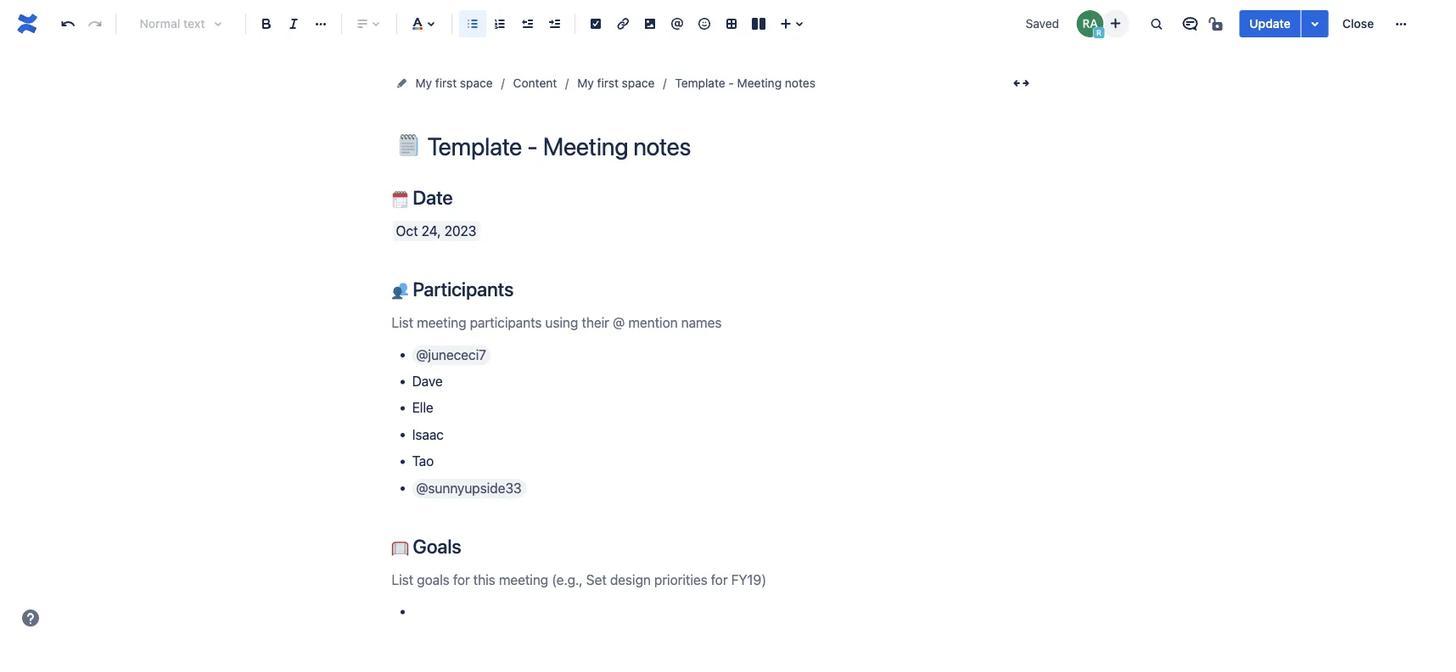 Task type: describe. For each thing, give the bounding box(es) containing it.
Give this page a title text field
[[428, 132, 1037, 160]]

my first space for 1st my first space link from the right
[[578, 76, 655, 90]]

1 my first space link from the left
[[416, 73, 493, 93]]

template - meeting notes link
[[675, 73, 816, 93]]

my for 1st my first space link from the right
[[578, 76, 594, 90]]

redo ⌘⇧z image
[[85, 14, 105, 34]]

ruby anderson image
[[1077, 10, 1104, 37]]

make page full-width image
[[1012, 73, 1032, 93]]

goals
[[409, 535, 462, 557]]

add image, video, or file image
[[640, 14, 661, 34]]

comment icon image
[[1181, 14, 1201, 34]]

:calendar_spiral: image
[[392, 191, 409, 208]]

find and replace image
[[1147, 14, 1167, 34]]

confluence image
[[14, 10, 41, 37]]

italic ⌘i image
[[284, 14, 304, 34]]

update button
[[1240, 10, 1302, 37]]

my first space for 1st my first space link from the left
[[416, 76, 493, 90]]

content link
[[513, 73, 557, 93]]

numbered list ⌘⇧7 image
[[490, 14, 510, 34]]

close
[[1343, 17, 1375, 31]]

@sunnyupside33
[[416, 480, 522, 496]]

mention image
[[667, 14, 688, 34]]

:calendar_spiral: image
[[392, 191, 409, 208]]

template - meeting notes
[[675, 76, 816, 90]]

oct
[[396, 223, 418, 239]]

Main content area, start typing to enter text. text field
[[392, 186, 1037, 652]]

table image
[[722, 14, 742, 34]]

close button
[[1333, 10, 1385, 37]]

outdent ⇧tab image
[[517, 14, 538, 34]]

2023
[[445, 223, 477, 239]]

space for 1st my first space link from the left
[[460, 76, 493, 90]]

:goal: image
[[392, 540, 409, 557]]

invite to edit image
[[1106, 13, 1126, 34]]

confluence image
[[14, 10, 41, 37]]



Task type: locate. For each thing, give the bounding box(es) containing it.
meeting
[[738, 76, 782, 90]]

notes
[[785, 76, 816, 90]]

my for 1st my first space link from the left
[[416, 76, 432, 90]]

2 my from the left
[[578, 76, 594, 90]]

emoji image
[[695, 14, 715, 34]]

0 horizontal spatial my first space link
[[416, 73, 493, 93]]

2 first from the left
[[597, 76, 619, 90]]

my first space link
[[416, 73, 493, 93], [578, 73, 655, 93]]

2 space from the left
[[622, 76, 655, 90]]

more image
[[1392, 14, 1412, 34]]

adjust update settings image
[[1306, 14, 1326, 34]]

more formatting image
[[311, 14, 331, 34]]

1 first from the left
[[435, 76, 457, 90]]

tao
[[412, 453, 434, 469]]

saved
[[1026, 17, 1060, 31]]

2 my first space from the left
[[578, 76, 655, 90]]

my first space link right the move this page icon
[[416, 73, 493, 93]]

1 space from the left
[[460, 76, 493, 90]]

1 horizontal spatial my first space link
[[578, 73, 655, 93]]

space for 1st my first space link from the right
[[622, 76, 655, 90]]

update
[[1250, 17, 1291, 31]]

dave
[[412, 373, 443, 389]]

0 horizontal spatial my first space
[[416, 76, 493, 90]]

1 my from the left
[[416, 76, 432, 90]]

24,
[[422, 223, 441, 239]]

first
[[435, 76, 457, 90], [597, 76, 619, 90]]

@junececi7
[[416, 346, 486, 362]]

indent tab image
[[544, 14, 565, 34]]

my first space down link icon
[[578, 76, 655, 90]]

isaac
[[412, 426, 444, 443]]

1 horizontal spatial my first space
[[578, 76, 655, 90]]

my first space
[[416, 76, 493, 90], [578, 76, 655, 90]]

1 my first space from the left
[[416, 76, 493, 90]]

my first space link down link icon
[[578, 73, 655, 93]]

participants
[[409, 278, 514, 301]]

undo ⌘z image
[[58, 14, 78, 34]]

oct 24, 2023
[[396, 223, 477, 239]]

my right the content
[[578, 76, 594, 90]]

0 horizontal spatial first
[[435, 76, 457, 90]]

first right the move this page icon
[[435, 76, 457, 90]]

move this page image
[[395, 76, 409, 90]]

bullet list ⌘⇧8 image
[[463, 14, 483, 34]]

1 horizontal spatial my
[[578, 76, 594, 90]]

bold ⌘b image
[[256, 14, 277, 34]]

help image
[[20, 608, 41, 628]]

-
[[729, 76, 734, 90]]

space down add image, video, or file
[[622, 76, 655, 90]]

my
[[416, 76, 432, 90], [578, 76, 594, 90]]

template
[[675, 76, 726, 90]]

:busts_in_silhouette: image
[[392, 283, 409, 300], [392, 283, 409, 300]]

first for 1st my first space link from the right
[[597, 76, 619, 90]]

action item image
[[586, 14, 606, 34]]

link image
[[613, 14, 633, 34]]

date
[[409, 186, 453, 209]]

:goal: image
[[392, 540, 409, 557]]

1 horizontal spatial first
[[597, 76, 619, 90]]

:notepad_spiral: image
[[398, 134, 420, 156], [398, 134, 420, 156]]

space left the content
[[460, 76, 493, 90]]

space
[[460, 76, 493, 90], [622, 76, 655, 90]]

0 horizontal spatial my
[[416, 76, 432, 90]]

layouts image
[[749, 14, 769, 34]]

my right the move this page icon
[[416, 76, 432, 90]]

1 horizontal spatial space
[[622, 76, 655, 90]]

elle
[[412, 400, 434, 416]]

no restrictions image
[[1208, 14, 1228, 34]]

content
[[513, 76, 557, 90]]

my first space right the move this page icon
[[416, 76, 493, 90]]

first for 1st my first space link from the left
[[435, 76, 457, 90]]

2 my first space link from the left
[[578, 73, 655, 93]]

first down action item icon
[[597, 76, 619, 90]]

0 horizontal spatial space
[[460, 76, 493, 90]]



Task type: vqa. For each thing, say whether or not it's contained in the screenshot.
Main content area, start typing to enter text. text field
yes



